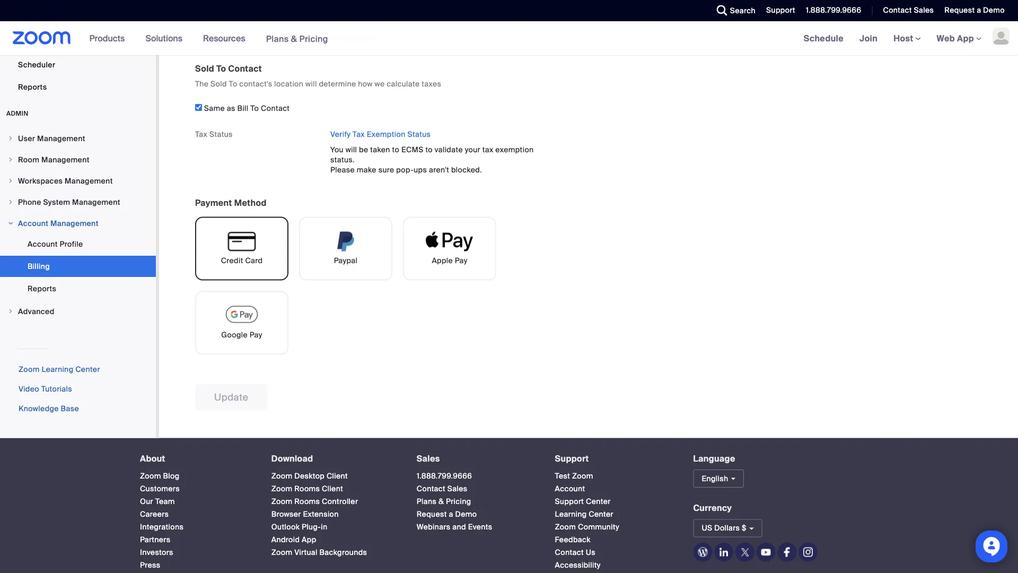Task type: vqa. For each thing, say whether or not it's contained in the screenshot.
Fun Fact element at the left of the page
no



Task type: locate. For each thing, give the bounding box(es) containing it.
3 right image from the top
[[7, 221, 14, 227]]

zoom learning center
[[19, 365, 100, 375]]

clips
[[18, 16, 37, 25]]

1.888.799.9666 up schedule
[[806, 5, 862, 15]]

room management
[[18, 155, 90, 165]]

0 horizontal spatial demo
[[456, 509, 477, 519]]

account management
[[18, 219, 99, 229]]

contact inside test zoom account support center learning center zoom community feedback contact us accessibility
[[555, 548, 584, 557]]

2 vertical spatial sales
[[448, 484, 468, 494]]

2 right image from the top
[[7, 199, 14, 206]]

android app link
[[272, 535, 317, 545]]

1 horizontal spatial pay
[[455, 256, 468, 266]]

personal menu menu
[[0, 0, 156, 99]]

1 vertical spatial center
[[586, 497, 611, 506]]

plans up webinars
[[417, 497, 437, 506]]

1 horizontal spatial app
[[958, 33, 975, 44]]

1 vertical spatial pay
[[250, 330, 262, 340]]

1 vertical spatial a
[[449, 509, 454, 519]]

host
[[894, 33, 916, 44]]

request up web app "dropdown button"
[[945, 5, 976, 15]]

a up web app "dropdown button"
[[977, 5, 982, 15]]

web app button
[[937, 33, 982, 44]]

1 horizontal spatial to
[[426, 145, 433, 155]]

1 right image from the top
[[7, 157, 14, 163]]

0 vertical spatial right image
[[7, 136, 14, 142]]

1 horizontal spatial plans
[[417, 497, 437, 506]]

integrations link
[[140, 522, 184, 532]]

0 vertical spatial pay
[[455, 256, 468, 266]]

we
[[375, 79, 385, 89]]

1 vertical spatial support
[[555, 453, 589, 464]]

0 horizontal spatial to
[[217, 63, 226, 74]]

0 horizontal spatial request
[[417, 509, 447, 519]]

zoom rooms client link
[[272, 484, 343, 494]]

partners link
[[140, 535, 171, 545]]

reports down billing
[[28, 284, 56, 294]]

1.888.799.9666 down sales link
[[417, 471, 472, 481]]

center up base
[[75, 365, 100, 375]]

0 horizontal spatial learning
[[42, 365, 73, 375]]

pay
[[455, 256, 468, 266], [250, 330, 262, 340]]

1 horizontal spatial to
[[229, 79, 238, 89]]

1.888.799.9666 button
[[798, 0, 865, 21], [806, 5, 862, 15]]

pay right apple
[[455, 256, 468, 266]]

right image left account management
[[7, 221, 14, 227]]

0 vertical spatial reports
[[18, 82, 47, 92]]

method
[[234, 197, 267, 208]]

0 vertical spatial a
[[977, 5, 982, 15]]

reports down the scheduler
[[18, 82, 47, 92]]

plans up location
[[266, 33, 289, 44]]

right image inside 'phone system management' menu item
[[7, 199, 14, 206]]

0 vertical spatial learning
[[42, 365, 73, 375]]

will
[[306, 79, 317, 89], [346, 145, 357, 155]]

advanced menu item
[[0, 302, 156, 322]]

google pay
[[221, 330, 262, 340]]

admin
[[6, 110, 29, 118]]

admin menu menu
[[0, 129, 156, 323]]

your
[[465, 145, 481, 155]]

2 horizontal spatial sales
[[915, 5, 935, 15]]

demo up and
[[456, 509, 477, 519]]

demo up the 'profile picture'
[[984, 5, 1006, 15]]

exemption
[[496, 145, 534, 155]]

1 to from the left
[[392, 145, 400, 155]]

learning up tutorials on the bottom left of page
[[42, 365, 73, 375]]

calculate
[[387, 79, 420, 89]]

right image
[[7, 157, 14, 163], [7, 178, 14, 185], [7, 309, 14, 315]]

1 vertical spatial reports link
[[0, 279, 156, 300]]

support up test zoom link
[[555, 453, 589, 464]]

right image inside user management menu item
[[7, 136, 14, 142]]

tax status
[[195, 129, 233, 139]]

to right the taken
[[392, 145, 400, 155]]

sales up 1.888.799.9666 link
[[417, 453, 440, 464]]

sales down 1.888.799.9666 link
[[448, 484, 468, 494]]

& down 1.888.799.9666 link
[[439, 497, 444, 506]]

2 vertical spatial right image
[[7, 221, 14, 227]]

app right web
[[958, 33, 975, 44]]

sold up the
[[195, 63, 214, 74]]

plans & pricing
[[266, 33, 328, 44]]

status
[[210, 129, 233, 139], [408, 129, 431, 139]]

management for workspaces management
[[65, 176, 113, 186]]

to right ecms
[[426, 145, 433, 155]]

settings
[[18, 38, 49, 48]]

center up learning center link
[[586, 497, 611, 506]]

2 vertical spatial to
[[251, 104, 259, 114]]

1 horizontal spatial will
[[346, 145, 357, 155]]

1 vertical spatial learning
[[555, 509, 587, 519]]

1 vertical spatial to
[[229, 79, 238, 89]]

3 right image from the top
[[7, 309, 14, 315]]

tutorials
[[41, 385, 72, 394]]

partners
[[140, 535, 171, 545]]

1 vertical spatial will
[[346, 145, 357, 155]]

account inside account profile link
[[28, 240, 58, 249]]

management up profile at top left
[[50, 219, 99, 229]]

0 horizontal spatial a
[[449, 509, 454, 519]]

1.888.799.9666
[[806, 5, 862, 15], [417, 471, 472, 481]]

center
[[75, 365, 100, 375], [586, 497, 611, 506], [589, 509, 614, 519]]

sold right the
[[211, 79, 227, 89]]

us
[[702, 524, 713, 533]]

to left contact's
[[229, 79, 238, 89]]

phone system management
[[18, 198, 120, 207]]

management up room management
[[37, 134, 85, 144]]

1 vertical spatial demo
[[456, 509, 477, 519]]

blog
[[163, 471, 180, 481]]

support down account link
[[555, 497, 584, 506]]

0 horizontal spatial 1.888.799.9666
[[417, 471, 472, 481]]

zoom desktop client link
[[272, 471, 348, 481]]

same
[[204, 104, 225, 114]]

english
[[702, 474, 729, 484]]

2 vertical spatial center
[[589, 509, 614, 519]]

1 vertical spatial plans
[[417, 497, 437, 506]]

exemption
[[367, 129, 406, 139]]

0 vertical spatial right image
[[7, 157, 14, 163]]

1.888.799.9666 inside 1.888.799.9666 contact sales plans & pricing request a demo webinars and events
[[417, 471, 472, 481]]

0 vertical spatial reports link
[[0, 77, 156, 98]]

1 vertical spatial right image
[[7, 178, 14, 185]]

2 vertical spatial right image
[[7, 309, 14, 315]]

0 vertical spatial demo
[[984, 5, 1006, 15]]

extension
[[303, 509, 339, 519]]

1 vertical spatial 1.888.799.9666
[[417, 471, 472, 481]]

1 tax from the left
[[195, 129, 208, 139]]

account link
[[555, 484, 586, 494]]

1 horizontal spatial &
[[439, 497, 444, 506]]

profile picture image
[[993, 28, 1010, 45]]

2 rooms from the top
[[295, 497, 320, 506]]

sales up the host dropdown button
[[915, 5, 935, 15]]

to
[[392, 145, 400, 155], [426, 145, 433, 155]]

contact inside sold to contact the sold to contact's location will determine how we calculate taxes
[[228, 63, 262, 74]]

1 horizontal spatial 1.888.799.9666
[[806, 5, 862, 15]]

0 vertical spatial will
[[306, 79, 317, 89]]

to right bill
[[251, 104, 259, 114]]

0 horizontal spatial pricing
[[300, 33, 328, 44]]

management down room management menu item
[[65, 176, 113, 186]]

0 vertical spatial &
[[291, 33, 297, 44]]

1 vertical spatial reports
[[28, 284, 56, 294]]

rooms down desktop
[[295, 484, 320, 494]]

tax up be
[[353, 129, 365, 139]]

right image left user on the top left
[[7, 136, 14, 142]]

contact up contact's
[[228, 63, 262, 74]]

video tutorials link
[[19, 385, 72, 394]]

sales link
[[417, 453, 440, 464]]

center up community
[[589, 509, 614, 519]]

1 horizontal spatial demo
[[984, 5, 1006, 15]]

1.888.799.9666 for 1.888.799.9666
[[806, 5, 862, 15]]

reports link down "billing" link
[[0, 279, 156, 300]]

demo inside 1.888.799.9666 contact sales plans & pricing request a demo webinars and events
[[456, 509, 477, 519]]

learning down support center link
[[555, 509, 587, 519]]

&
[[291, 33, 297, 44], [439, 497, 444, 506]]

about link
[[140, 453, 165, 464]]

0 vertical spatial account
[[18, 219, 48, 229]]

app down plug-
[[302, 535, 317, 545]]

0 horizontal spatial will
[[306, 79, 317, 89]]

as
[[227, 104, 236, 114]]

pricing inside product information navigation
[[300, 33, 328, 44]]

plans inside 1.888.799.9666 contact sales plans & pricing request a demo webinars and events
[[417, 497, 437, 506]]

contact up host
[[884, 5, 913, 15]]

2 tax from the left
[[353, 129, 365, 139]]

right image left the 'advanced'
[[7, 309, 14, 315]]

products button
[[89, 21, 130, 55]]

0 vertical spatial app
[[958, 33, 975, 44]]

0 vertical spatial sold
[[195, 63, 214, 74]]

contact sales
[[884, 5, 935, 15]]

plans & pricing link
[[266, 33, 328, 44], [266, 33, 328, 44], [417, 497, 471, 506]]

1 rooms from the top
[[295, 484, 320, 494]]

& inside product information navigation
[[291, 33, 297, 44]]

1 vertical spatial account
[[28, 240, 58, 249]]

feedback button
[[555, 535, 591, 545]]

reports link down scheduler link
[[0, 77, 156, 98]]

dollars
[[715, 524, 740, 533]]

support right search
[[767, 5, 796, 15]]

will right location
[[306, 79, 317, 89]]

pricing up and
[[446, 497, 471, 506]]

0 horizontal spatial app
[[302, 535, 317, 545]]

0 horizontal spatial plans
[[266, 33, 289, 44]]

banner
[[0, 21, 1019, 56]]

1 vertical spatial request
[[417, 509, 447, 519]]

us dollars $ button
[[694, 520, 763, 538]]

right image inside room management menu item
[[7, 157, 14, 163]]

location
[[275, 79, 304, 89]]

management for room management
[[41, 155, 90, 165]]

0 vertical spatial pricing
[[300, 33, 328, 44]]

our team link
[[140, 497, 175, 506]]

1 status from the left
[[210, 129, 233, 139]]

right image left room
[[7, 157, 14, 163]]

outlook
[[272, 522, 300, 532]]

1 vertical spatial sold
[[211, 79, 227, 89]]

billing link
[[0, 256, 156, 277]]

right image left the phone
[[7, 199, 14, 206]]

1 vertical spatial &
[[439, 497, 444, 506]]

zoom virtual backgrounds link
[[272, 548, 367, 557]]

to down the country/region
[[217, 63, 226, 74]]

0 vertical spatial plans
[[266, 33, 289, 44]]

1 vertical spatial right image
[[7, 199, 14, 206]]

app inside meetings navigation
[[958, 33, 975, 44]]

0 horizontal spatial to
[[392, 145, 400, 155]]

management up workspaces management
[[41, 155, 90, 165]]

client
[[327, 471, 348, 481], [322, 484, 343, 494]]

zoom community link
[[555, 522, 620, 532]]

sold
[[195, 63, 214, 74], [211, 79, 227, 89]]

1 horizontal spatial learning
[[555, 509, 587, 519]]

right image
[[7, 136, 14, 142], [7, 199, 14, 206], [7, 221, 14, 227]]

browser extension link
[[272, 509, 339, 519]]

rooms down zoom rooms client link
[[295, 497, 320, 506]]

0 vertical spatial center
[[75, 365, 100, 375]]

1 horizontal spatial status
[[408, 129, 431, 139]]

2 reports link from the top
[[0, 279, 156, 300]]

1 right image from the top
[[7, 136, 14, 142]]

plug-
[[302, 522, 321, 532]]

status up ecms
[[408, 129, 431, 139]]

apple pay
[[432, 256, 468, 266]]

pricing inside 1.888.799.9666 contact sales plans & pricing request a demo webinars and events
[[446, 497, 471, 506]]

2 horizontal spatial to
[[251, 104, 259, 114]]

will inside you will be taken to ecms to validate your tax exemption status. please make sure pop-ups aren't blocked.
[[346, 145, 357, 155]]

right image inside workspaces management menu item
[[7, 178, 14, 185]]

a inside 1.888.799.9666 contact sales plans & pricing request a demo webinars and events
[[449, 509, 454, 519]]

0 horizontal spatial &
[[291, 33, 297, 44]]

download
[[272, 453, 313, 464]]

account inside account management menu item
[[18, 219, 48, 229]]

pay right google
[[250, 330, 262, 340]]

1 vertical spatial rooms
[[295, 497, 320, 506]]

backgrounds
[[320, 548, 367, 557]]

bill
[[237, 104, 249, 114]]

status down the same
[[210, 129, 233, 139]]

account up billing
[[28, 240, 58, 249]]

0 horizontal spatial pay
[[250, 330, 262, 340]]

right image left workspaces
[[7, 178, 14, 185]]

request up webinars
[[417, 509, 447, 519]]

will left be
[[346, 145, 357, 155]]

account down test zoom link
[[555, 484, 586, 494]]

app inside zoom desktop client zoom rooms client zoom rooms controller browser extension outlook plug-in android app zoom virtual backgrounds
[[302, 535, 317, 545]]

a up webinars and events link
[[449, 509, 454, 519]]

tax down the same
[[195, 129, 208, 139]]

0 vertical spatial rooms
[[295, 484, 320, 494]]

pop-
[[397, 165, 414, 175]]

room management menu item
[[0, 150, 156, 170]]

language
[[694, 453, 736, 464]]

right image for account
[[7, 221, 14, 227]]

0 horizontal spatial status
[[210, 129, 233, 139]]

contact down the feedback on the right bottom of page
[[555, 548, 584, 557]]

1 horizontal spatial sales
[[448, 484, 468, 494]]

tax
[[483, 145, 494, 155]]

zoom inside the zoom blog customers our team careers integrations partners investors press
[[140, 471, 161, 481]]

learning inside test zoom account support center learning center zoom community feedback contact us accessibility
[[555, 509, 587, 519]]

None text field
[[317, 0, 477, 15]]

demo
[[984, 5, 1006, 15], [456, 509, 477, 519]]

account profile
[[28, 240, 83, 249]]

contact down 1.888.799.9666 link
[[417, 484, 446, 494]]

pay for google pay
[[250, 330, 262, 340]]

phone
[[18, 198, 41, 207]]

controller
[[322, 497, 358, 506]]

0 vertical spatial sales
[[915, 5, 935, 15]]

zoom desktop client zoom rooms client zoom rooms controller browser extension outlook plug-in android app zoom virtual backgrounds
[[272, 471, 367, 557]]

right image for phone
[[7, 199, 14, 206]]

1 horizontal spatial tax
[[353, 129, 365, 139]]

2 right image from the top
[[7, 178, 14, 185]]

2 to from the left
[[426, 145, 433, 155]]

clips link
[[0, 10, 156, 31]]

phone system management menu item
[[0, 193, 156, 213]]

0 vertical spatial 1.888.799.9666
[[806, 5, 862, 15]]

user management menu item
[[0, 129, 156, 149]]

0 vertical spatial to
[[217, 63, 226, 74]]

us dollars $
[[702, 524, 747, 533]]

taxes
[[422, 79, 442, 89]]

2 vertical spatial support
[[555, 497, 584, 506]]

0 vertical spatial request
[[945, 5, 976, 15]]

account down the phone
[[18, 219, 48, 229]]

0 vertical spatial support
[[767, 5, 796, 15]]

2 vertical spatial account
[[555, 484, 586, 494]]

pricing up sold to contact the sold to contact's location will determine how we calculate taxes
[[300, 33, 328, 44]]

1 vertical spatial pricing
[[446, 497, 471, 506]]

None checkbox
[[195, 104, 202, 111]]

right image for workspaces
[[7, 178, 14, 185]]

to
[[217, 63, 226, 74], [229, 79, 238, 89], [251, 104, 259, 114]]

virtual
[[295, 548, 318, 557]]

product information navigation
[[82, 21, 336, 56]]

0 horizontal spatial sales
[[417, 453, 440, 464]]

settings link
[[0, 32, 156, 54]]

payment method
[[195, 197, 267, 208]]

& up sold to contact the sold to contact's location will determine how we calculate taxes
[[291, 33, 297, 44]]

right image inside advanced menu item
[[7, 309, 14, 315]]

1 vertical spatial app
[[302, 535, 317, 545]]

right image inside account management menu item
[[7, 221, 14, 227]]

1 horizontal spatial pricing
[[446, 497, 471, 506]]

team
[[155, 497, 175, 506]]

0 horizontal spatial tax
[[195, 129, 208, 139]]

support link
[[759, 0, 798, 21], [767, 5, 796, 15], [555, 453, 589, 464]]



Task type: describe. For each thing, give the bounding box(es) containing it.
management for account management
[[50, 219, 99, 229]]

contact inside 1.888.799.9666 contact sales plans & pricing request a demo webinars and events
[[417, 484, 446, 494]]

account management menu
[[0, 234, 156, 301]]

aren't
[[429, 165, 450, 175]]

you will be taken to ecms to validate your tax exemption status. please make sure pop-ups aren't blocked.
[[331, 145, 534, 175]]

sales inside 1.888.799.9666 contact sales plans & pricing request a demo webinars and events
[[448, 484, 468, 494]]

test
[[555, 471, 571, 481]]

zoom learning center link
[[19, 365, 100, 375]]

1 horizontal spatial request
[[945, 5, 976, 15]]

press
[[140, 560, 161, 570]]

the
[[195, 79, 209, 89]]

management down workspaces management menu item
[[72, 198, 120, 207]]

video
[[19, 385, 39, 394]]

scheduler
[[18, 60, 55, 70]]

desktop
[[295, 471, 325, 481]]

same as bill to contact
[[202, 104, 290, 114]]

join
[[860, 33, 878, 44]]

google
[[221, 330, 248, 340]]

1 horizontal spatial a
[[977, 5, 982, 15]]

1.888.799.9666 for 1.888.799.9666 contact sales plans & pricing request a demo webinars and events
[[417, 471, 472, 481]]

learning center link
[[555, 509, 614, 519]]

contact us link
[[555, 548, 596, 557]]

verify tax exemption status
[[331, 129, 431, 139]]

in
[[321, 522, 328, 532]]

2 status from the left
[[408, 129, 431, 139]]

support center link
[[555, 497, 611, 506]]

profile
[[60, 240, 83, 249]]

workspaces
[[18, 176, 63, 186]]

country/region
[[195, 34, 252, 44]]

web app
[[937, 33, 975, 44]]

webinars and events link
[[417, 522, 493, 532]]

about
[[140, 453, 165, 464]]

test zoom link
[[555, 471, 594, 481]]

pay for apple pay
[[455, 256, 468, 266]]

scheduler link
[[0, 55, 156, 76]]

payment
[[195, 197, 232, 208]]

right image for room
[[7, 157, 14, 163]]

workspaces management menu item
[[0, 171, 156, 192]]

account for account management
[[18, 219, 48, 229]]

careers
[[140, 509, 169, 519]]

meetings navigation
[[796, 21, 1019, 56]]

how
[[358, 79, 373, 89]]

apple
[[432, 256, 453, 266]]

outlook plug-in link
[[272, 522, 328, 532]]

schedule
[[804, 33, 844, 44]]

credit
[[221, 256, 243, 266]]

status.
[[331, 155, 355, 165]]

user
[[18, 134, 35, 144]]

ecms
[[402, 145, 424, 155]]

blocked.
[[452, 165, 482, 175]]

zoom rooms controller link
[[272, 497, 358, 506]]

workspaces management
[[18, 176, 113, 186]]

careers link
[[140, 509, 169, 519]]

& inside 1.888.799.9666 contact sales plans & pricing request a demo webinars and events
[[439, 497, 444, 506]]

1 reports link from the top
[[0, 77, 156, 98]]

advanced
[[18, 307, 54, 317]]

plans inside product information navigation
[[266, 33, 289, 44]]

account inside test zoom account support center learning center zoom community feedback contact us accessibility
[[555, 484, 586, 494]]

host button
[[894, 33, 921, 44]]

right image for user
[[7, 136, 14, 142]]

please
[[331, 165, 355, 175]]

base
[[61, 404, 79, 414]]

video tutorials
[[19, 385, 72, 394]]

0 vertical spatial client
[[327, 471, 348, 481]]

investors
[[140, 548, 173, 557]]

1 vertical spatial client
[[322, 484, 343, 494]]

zoom blog customers our team careers integrations partners investors press
[[140, 471, 184, 570]]

1.888.799.9666 contact sales plans & pricing request a demo webinars and events
[[417, 471, 493, 532]]

press link
[[140, 560, 161, 570]]

account management menu item
[[0, 214, 156, 234]]

$
[[742, 524, 747, 533]]

customers
[[140, 484, 180, 494]]

support inside test zoom account support center learning center zoom community feedback contact us accessibility
[[555, 497, 584, 506]]

system
[[43, 198, 70, 207]]

android
[[272, 535, 300, 545]]

zoom logo image
[[13, 31, 71, 45]]

community
[[578, 522, 620, 532]]

currency
[[694, 503, 732, 514]]

room
[[18, 155, 39, 165]]

will inside sold to contact the sold to contact's location will determine how we calculate taxes
[[306, 79, 317, 89]]

browser
[[272, 509, 301, 519]]

card
[[245, 256, 263, 266]]

account for account profile
[[28, 240, 58, 249]]

reports inside account management menu
[[28, 284, 56, 294]]

solutions
[[146, 33, 183, 44]]

sure
[[379, 165, 395, 175]]

management for user management
[[37, 134, 85, 144]]

english button
[[694, 470, 745, 488]]

integrations
[[140, 522, 184, 532]]

join link
[[852, 21, 886, 55]]

billing
[[28, 262, 50, 272]]

accessibility
[[555, 560, 601, 570]]

paypal
[[334, 256, 358, 266]]

make
[[357, 165, 377, 175]]

knowledge
[[19, 404, 59, 414]]

reports inside personal menu menu
[[18, 82, 47, 92]]

search button
[[709, 0, 759, 21]]

search
[[731, 6, 756, 15]]

feedback
[[555, 535, 591, 545]]

you
[[331, 145, 344, 155]]

1 vertical spatial sales
[[417, 453, 440, 464]]

request inside 1.888.799.9666 contact sales plans & pricing request a demo webinars and events
[[417, 509, 447, 519]]

contact down location
[[261, 104, 290, 114]]

banner containing products
[[0, 21, 1019, 56]]

knowledge base
[[19, 404, 79, 414]]



